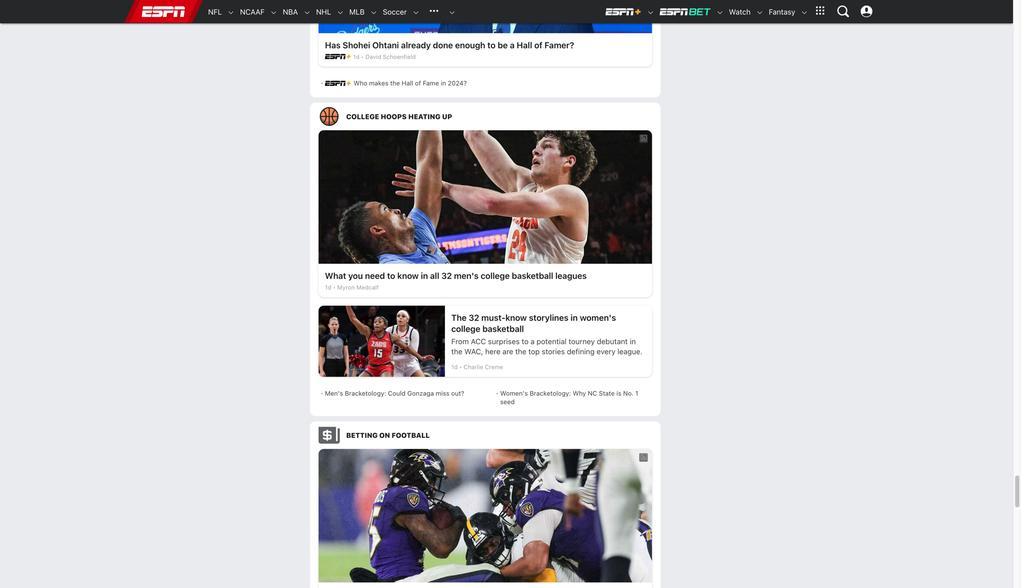 Task type: locate. For each thing, give the bounding box(es) containing it.
1 horizontal spatial college
[[481, 271, 510, 281]]

1 vertical spatial 32
[[469, 313, 479, 323]]

bracketology:
[[345, 390, 386, 397], [530, 390, 571, 397]]

0 horizontal spatial hall
[[402, 79, 413, 87]]

men's
[[325, 390, 343, 397]]

1 vertical spatial hall
[[402, 79, 413, 87]]

myron
[[337, 284, 355, 291]]

already
[[401, 40, 431, 50]]

1d left charlie
[[451, 364, 458, 371]]

2 horizontal spatial 1d
[[451, 364, 458, 371]]

watch
[[729, 7, 751, 16]]

what
[[325, 271, 346, 281]]

of
[[534, 40, 543, 50], [415, 79, 421, 87]]

betting on football
[[346, 432, 430, 440]]

know
[[397, 271, 419, 281], [506, 313, 527, 323]]

basketball inside the 32 must-know storylines in women's college basketball from acc surprises to a potential tourney debutant in the wac, here are the top stories defining every league.
[[483, 324, 524, 334]]

0 vertical spatial of
[[534, 40, 543, 50]]

in up league. at the right bottom of page
[[630, 337, 636, 346]]

know left all
[[397, 271, 419, 281]]

seed
[[500, 398, 515, 406]]

hall left fame
[[402, 79, 413, 87]]

0 horizontal spatial college
[[451, 324, 481, 334]]

1 vertical spatial 1d
[[325, 284, 331, 291]]

who
[[354, 79, 367, 87]]

top
[[529, 347, 540, 356]]

mlb
[[349, 7, 365, 16]]

to left be
[[488, 40, 496, 50]]

heating
[[408, 113, 441, 121]]

0 vertical spatial to
[[488, 40, 496, 50]]

out?
[[451, 390, 464, 397]]

every
[[597, 347, 616, 356]]

football
[[392, 432, 430, 440]]

college right men's
[[481, 271, 510, 281]]

32
[[441, 271, 452, 281], [469, 313, 479, 323]]

2 vertical spatial to
[[522, 337, 529, 346]]

done
[[433, 40, 453, 50]]

college inside the 32 must-know storylines in women's college basketball from acc surprises to a potential tourney debutant in the wac, here are the top stories defining every league.
[[451, 324, 481, 334]]

0 vertical spatial a
[[510, 40, 515, 50]]

miss
[[436, 390, 450, 397]]

ncaaf link
[[235, 1, 265, 23]]

1 horizontal spatial of
[[534, 40, 543, 50]]

0 vertical spatial basketball
[[512, 271, 553, 281]]

2 vertical spatial 1d
[[451, 364, 458, 371]]

the right are
[[515, 347, 527, 356]]

1 horizontal spatial to
[[488, 40, 496, 50]]

are
[[503, 347, 513, 356]]

to up top
[[522, 337, 529, 346]]

college down the
[[451, 324, 481, 334]]

of left fame
[[415, 79, 421, 87]]

0 horizontal spatial to
[[387, 271, 395, 281]]

bracketology: left why
[[530, 390, 571, 397]]

2 horizontal spatial to
[[522, 337, 529, 346]]

1 horizontal spatial 1d
[[353, 53, 360, 60]]

of left famer?
[[534, 40, 543, 50]]

defining
[[567, 347, 595, 356]]

the
[[390, 79, 400, 87], [451, 347, 463, 356], [515, 347, 527, 356]]

fantasy link
[[764, 1, 796, 23]]

0 horizontal spatial bracketology:
[[345, 390, 386, 397]]

the right makes
[[390, 79, 400, 87]]

what you need to know in all 32 men's college basketball leagues
[[325, 271, 587, 281]]

soccer
[[383, 7, 407, 16]]

know up surprises
[[506, 313, 527, 323]]

college
[[346, 113, 379, 121]]

1 horizontal spatial bracketology:
[[530, 390, 571, 397]]

the down the from
[[451, 347, 463, 356]]

bracketology: left could
[[345, 390, 386, 397]]

women's
[[580, 313, 616, 323]]

0 horizontal spatial the
[[390, 79, 400, 87]]

nfl link
[[203, 1, 222, 23]]

1 horizontal spatial a
[[531, 337, 535, 346]]

on
[[379, 432, 390, 440]]

is
[[617, 390, 622, 397]]

0 vertical spatial hall
[[517, 40, 532, 50]]

0 horizontal spatial a
[[510, 40, 515, 50]]

1d down the shohei
[[353, 53, 360, 60]]

a inside the 32 must-know storylines in women's college basketball from acc surprises to a potential tourney debutant in the wac, here are the top stories defining every league.
[[531, 337, 535, 346]]

makes
[[369, 79, 389, 87]]

0 vertical spatial 32
[[441, 271, 452, 281]]

to right need
[[387, 271, 395, 281]]

nba link
[[278, 1, 298, 23]]

college hoops heating up
[[346, 113, 452, 121]]

0 horizontal spatial know
[[397, 271, 419, 281]]

women's bracketology: why nc state is no. 1 seed
[[500, 390, 638, 406]]

college
[[481, 271, 510, 281], [451, 324, 481, 334]]

0 horizontal spatial 1d
[[325, 284, 331, 291]]

1 vertical spatial basketball
[[483, 324, 524, 334]]

from
[[451, 337, 469, 346]]

a up top
[[531, 337, 535, 346]]

1 bracketology: from the left
[[345, 390, 386, 397]]

1d for charlie
[[451, 364, 458, 371]]

ohtani
[[372, 40, 399, 50]]

bracketology: inside women's bracketology: why nc state is no. 1 seed
[[530, 390, 571, 397]]

in
[[441, 79, 446, 87], [421, 271, 428, 281], [571, 313, 578, 323], [630, 337, 636, 346]]

need
[[365, 271, 385, 281]]

1d
[[353, 53, 360, 60], [325, 284, 331, 291], [451, 364, 458, 371]]

32 right the
[[469, 313, 479, 323]]

a
[[510, 40, 515, 50], [531, 337, 535, 346]]

tourney
[[569, 337, 595, 346]]

0 horizontal spatial of
[[415, 79, 421, 87]]

1 vertical spatial a
[[531, 337, 535, 346]]

0 horizontal spatial 32
[[441, 271, 452, 281]]

who makes the hall of fame in 2024? link
[[325, 75, 650, 91]]

ncaaf
[[240, 7, 265, 16]]

to
[[488, 40, 496, 50], [387, 271, 395, 281], [522, 337, 529, 346]]

a right be
[[510, 40, 515, 50]]

1 vertical spatial to
[[387, 271, 395, 281]]

0 vertical spatial 1d
[[353, 53, 360, 60]]

1 horizontal spatial know
[[506, 313, 527, 323]]

enough
[[455, 40, 485, 50]]

1d down the 'what'
[[325, 284, 331, 291]]

no.
[[623, 390, 634, 397]]

up
[[442, 113, 452, 121]]

creme
[[485, 364, 503, 371]]

here
[[485, 347, 501, 356]]

women's
[[500, 390, 528, 397]]

1 vertical spatial college
[[451, 324, 481, 334]]

basketball
[[512, 271, 553, 281], [483, 324, 524, 334]]

nhl link
[[311, 1, 331, 23]]

in left all
[[421, 271, 428, 281]]

1 vertical spatial of
[[415, 79, 421, 87]]

hall right be
[[517, 40, 532, 50]]

basketball up surprises
[[483, 324, 524, 334]]

32 right all
[[441, 271, 452, 281]]

1 vertical spatial know
[[506, 313, 527, 323]]

nc
[[588, 390, 597, 397]]

has
[[325, 40, 341, 50]]

basketball left leagues
[[512, 271, 553, 281]]

1 horizontal spatial 32
[[469, 313, 479, 323]]

2 bracketology: from the left
[[530, 390, 571, 397]]

hall
[[517, 40, 532, 50], [402, 79, 413, 87]]

1
[[635, 390, 638, 397]]



Task type: describe. For each thing, give the bounding box(es) containing it.
the
[[451, 313, 467, 323]]

know inside the 32 must-know storylines in women's college basketball from acc surprises to a potential tourney debutant in the wac, here are the top stories defining every league.
[[506, 313, 527, 323]]

could
[[388, 390, 406, 397]]

fantasy
[[769, 7, 796, 16]]

myron medcalf
[[337, 284, 379, 291]]

leagues
[[556, 271, 587, 281]]

state
[[599, 390, 615, 397]]

the 32 must-know storylines in women's college basketball from acc surprises to a potential tourney debutant in the wac, here are the top stories defining every league.
[[451, 313, 643, 356]]

women's bracketology: why nc state is no. 1 seed link
[[500, 386, 650, 410]]

famer?
[[545, 40, 574, 50]]

david schoenfield
[[366, 53, 416, 60]]

wac,
[[465, 347, 483, 356]]

potential
[[537, 337, 567, 346]]

in left women's
[[571, 313, 578, 323]]

nfl
[[208, 7, 222, 16]]

shohei
[[343, 40, 370, 50]]

to inside the 32 must-know storylines in women's college basketball from acc surprises to a potential tourney debutant in the wac, here are the top stories defining every league.
[[522, 337, 529, 346]]

schoenfield
[[383, 53, 416, 60]]

men's bracketology: could gonzaga miss out?
[[325, 390, 464, 397]]

1 horizontal spatial hall
[[517, 40, 532, 50]]

men's
[[454, 271, 479, 281]]

2024?
[[448, 79, 467, 87]]

all
[[430, 271, 439, 281]]

be
[[498, 40, 508, 50]]

stories
[[542, 347, 565, 356]]

storylines
[[529, 313, 569, 323]]

1d for myron
[[325, 284, 331, 291]]

medcalf
[[357, 284, 379, 291]]

fame
[[423, 79, 439, 87]]

0 vertical spatial know
[[397, 271, 419, 281]]

bracketology: for men's
[[345, 390, 386, 397]]

debutant
[[597, 337, 628, 346]]

league.
[[618, 347, 643, 356]]

charlie
[[464, 364, 483, 371]]

men's bracketology: could gonzaga miss out? link
[[325, 386, 485, 402]]

charlie creme
[[464, 364, 503, 371]]

soccer link
[[378, 1, 407, 23]]

nba
[[283, 7, 298, 16]]

betting
[[346, 432, 378, 440]]

hoops
[[381, 113, 407, 121]]

watch link
[[724, 1, 751, 23]]

why
[[573, 390, 586, 397]]

surprises
[[488, 337, 520, 346]]

you
[[348, 271, 363, 281]]

mlb link
[[344, 1, 365, 23]]

gonzaga
[[407, 390, 434, 397]]

must-
[[481, 313, 506, 323]]

david
[[366, 53, 381, 60]]

bracketology: for women's
[[530, 390, 571, 397]]

in right fame
[[441, 79, 446, 87]]

0 vertical spatial college
[[481, 271, 510, 281]]

who makes the hall of fame in 2024?
[[354, 79, 467, 87]]

has shohei ohtani already done enough to be a hall of famer?
[[325, 40, 574, 50]]

32 inside the 32 must-know storylines in women's college basketball from acc surprises to a potential tourney debutant in the wac, here are the top stories defining every league.
[[469, 313, 479, 323]]

1 horizontal spatial the
[[451, 347, 463, 356]]

2 horizontal spatial the
[[515, 347, 527, 356]]

acc
[[471, 337, 486, 346]]

nhl
[[316, 7, 331, 16]]



Task type: vqa. For each thing, say whether or not it's contained in the screenshot.
lbs related to Temple
no



